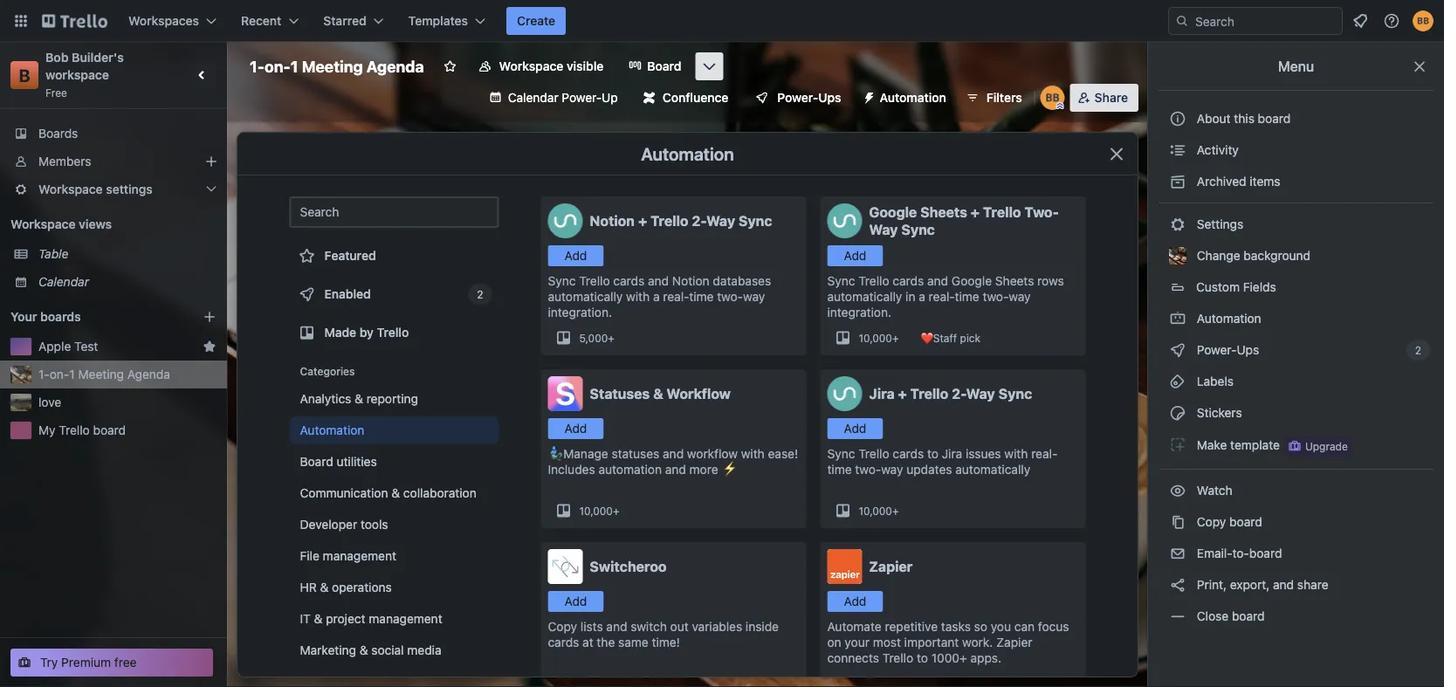 Task type: describe. For each thing, give the bounding box(es) containing it.
make template
[[1194, 438, 1280, 452]]

operations
[[332, 580, 392, 595]]

way inside sync trello cards and notion databases automatically with a real-time two-way integration.
[[743, 290, 765, 304]]

sm image for copy board
[[1169, 514, 1187, 531]]

sm image for email-to-board
[[1169, 545, 1187, 562]]

databases
[[713, 274, 771, 288]]

marketing & social media link
[[290, 637, 499, 665]]

apple
[[38, 339, 71, 354]]

custom
[[1197, 280, 1240, 294]]

love link
[[38, 394, 217, 411]]

open information menu image
[[1383, 12, 1401, 30]]

google sheets + trello two- way sync
[[869, 204, 1059, 238]]

trello inside sync trello cards and notion databases automatically with a real-time two-way integration.
[[579, 274, 610, 288]]

collaboration
[[403, 486, 477, 500]]

watch link
[[1159, 477, 1434, 505]]

1 vertical spatial bob builder (bobbuilder40) image
[[1041, 86, 1065, 110]]

board for to-
[[1250, 546, 1283, 561]]

customize views image
[[701, 58, 718, 75]]

10,000 for statuses & workflow
[[579, 505, 613, 517]]

upgrade button
[[1285, 436, 1352, 457]]

1-on-1 meeting agenda inside 'link'
[[38, 367, 170, 382]]

add for jira
[[844, 421, 867, 436]]

views
[[79, 217, 112, 231]]

integration. inside sync trello cards and google sheets rows automatically in a real-time two-way integration.
[[828, 305, 892, 320]]

automation down custom fields
[[1194, 311, 1262, 326]]

0 horizontal spatial zapier
[[869, 559, 913, 575]]

10,000 + for jira + trello 2-way sync
[[859, 505, 899, 517]]

automation down confluence button
[[641, 143, 734, 164]]

2 for enabled
[[477, 288, 483, 300]]

print,
[[1197, 578, 1227, 592]]

and inside sync trello cards and google sheets rows automatically in a real-time two-way integration.
[[928, 274, 949, 288]]

and right statuses
[[663, 447, 684, 461]]

0 horizontal spatial automation link
[[290, 417, 499, 445]]

add button for jira
[[828, 418, 883, 439]]

sm image for print, export, and share
[[1169, 576, 1187, 594]]

real- inside sync trello cards and google sheets rows automatically in a real-time two-way integration.
[[929, 290, 955, 304]]

& for social
[[360, 643, 368, 658]]

focus
[[1038, 620, 1069, 634]]

your boards
[[10, 310, 81, 324]]

includes
[[548, 462, 595, 477]]

workspace settings
[[38, 182, 153, 197]]

communication & collaboration
[[300, 486, 477, 500]]

integration. inside sync trello cards and notion databases automatically with a real-time two-way integration.
[[548, 305, 612, 320]]

add for statuses
[[565, 421, 587, 436]]

to inside the automate repetitive tasks so you can focus on your most important work. zapier connects trello to 1000+ apps.
[[917, 651, 928, 666]]

power- inside button
[[778, 90, 819, 105]]

sm image for activity
[[1169, 141, 1187, 159]]

copy for copy board
[[1197, 515, 1227, 529]]

switcheroo
[[590, 559, 667, 575]]

zapier inside the automate repetitive tasks so you can focus on your most important work. zapier connects trello to 1000+ apps.
[[997, 635, 1033, 650]]

change background link
[[1159, 242, 1434, 270]]

your
[[10, 310, 37, 324]]

can
[[1015, 620, 1035, 634]]

starred icon image
[[203, 340, 217, 354]]

workspace visible button
[[468, 52, 614, 80]]

time inside sync trello cards and notion databases automatically with a real-time two-way integration.
[[689, 290, 714, 304]]

try premium free button
[[10, 649, 213, 677]]

reporting
[[367, 392, 418, 406]]

notion + trello 2-way sync
[[590, 213, 772, 229]]

real- inside sync trello cards and notion databases automatically with a real-time two-way integration.
[[663, 290, 689, 304]]

featured
[[324, 248, 376, 263]]

important
[[905, 635, 959, 650]]

analytics & reporting
[[300, 392, 418, 406]]

sm image for power-ups
[[1169, 341, 1187, 359]]

10,000 + for statuses & workflow
[[579, 505, 620, 517]]

add for google
[[844, 248, 867, 263]]

❤️ staff pick
[[920, 332, 981, 344]]

apple test
[[38, 339, 98, 354]]

calendar power-up
[[508, 90, 618, 105]]

statuses
[[590, 386, 650, 402]]

1 inside board name text field
[[291, 57, 298, 76]]

love
[[38, 395, 61, 410]]

made
[[324, 325, 356, 340]]

make
[[1197, 438, 1227, 452]]

recent
[[241, 14, 281, 28]]

back to home image
[[42, 7, 107, 35]]

create
[[517, 14, 556, 28]]

1 vertical spatial ups
[[1237, 343, 1260, 357]]

starred
[[323, 14, 367, 28]]

two- inside sync trello cards and notion databases automatically with a real-time two-way integration.
[[717, 290, 743, 304]]

copy lists and switch out variables inside cards at the same time!
[[548, 620, 779, 650]]

tools
[[361, 517, 388, 532]]

0 horizontal spatial power-
[[562, 90, 602, 105]]

in
[[906, 290, 916, 304]]

cards for jira
[[893, 447, 924, 461]]

board for board utilities
[[300, 455, 333, 469]]

out
[[670, 620, 689, 634]]

close board link
[[1159, 603, 1434, 631]]

apple test link
[[38, 338, 196, 355]]

copy for copy lists and switch out variables inside cards at the same time!
[[548, 620, 577, 634]]

sm image for automation
[[1169, 310, 1187, 328]]

automatically inside the sync trello cards to jira issues with real- time two-way updates automatically
[[956, 462, 1031, 477]]

developer tools link
[[290, 511, 499, 539]]

workspaces button
[[118, 7, 227, 35]]

statuses
[[612, 447, 660, 461]]

confluence icon image
[[643, 92, 656, 104]]

boards link
[[0, 120, 227, 148]]

agenda inside board name text field
[[367, 57, 424, 76]]

add button for google
[[828, 245, 883, 266]]

and left the 'more'
[[665, 462, 686, 477]]

custom fields
[[1197, 280, 1277, 294]]

confluence button
[[633, 84, 739, 112]]

+ down the sync trello cards to jira issues with real- time two-way updates automatically
[[893, 505, 899, 517]]

copy board link
[[1159, 508, 1434, 536]]

& for collaboration
[[392, 486, 400, 500]]

stickers link
[[1159, 399, 1434, 427]]

way inside google sheets + trello two- way sync
[[869, 221, 898, 238]]

manage
[[564, 447, 609, 461]]

primary element
[[0, 0, 1445, 42]]

free
[[45, 86, 67, 99]]

stickers
[[1194, 406, 1243, 420]]

meeting inside 'link'
[[78, 367, 124, 382]]

Board name text field
[[241, 52, 433, 80]]

+ up sync trello cards and notion databases automatically with a real-time two-way integration.
[[638, 213, 647, 229]]

time inside sync trello cards and google sheets rows automatically in a real-time two-way integration.
[[955, 290, 980, 304]]

on
[[828, 635, 842, 650]]

this member is an admin of this board. image
[[1057, 102, 1064, 110]]

custom fields button
[[1159, 273, 1434, 301]]

10,000 for jira + trello 2-way sync
[[859, 505, 893, 517]]

templates
[[408, 14, 468, 28]]

the
[[597, 635, 615, 650]]

about this board button
[[1159, 105, 1434, 133]]

activity link
[[1159, 136, 1434, 164]]

menu
[[1278, 58, 1315, 75]]

workspace navigation collapse icon image
[[190, 63, 215, 87]]

board inside copy board link
[[1230, 515, 1263, 529]]

notion inside sync trello cards and notion databases automatically with a real-time two-way integration.
[[672, 274, 710, 288]]

trello inside google sheets + trello two- way sync
[[983, 204, 1021, 221]]

switch
[[631, 620, 667, 634]]

try premium free
[[40, 655, 137, 670]]

workspace visible
[[499, 59, 604, 73]]

sm image for watch
[[1169, 482, 1187, 500]]

board utilities
[[300, 455, 377, 469]]

filters
[[987, 90, 1022, 105]]

about this board
[[1197, 111, 1291, 126]]

board link
[[618, 52, 692, 80]]

workspace
[[45, 68, 109, 82]]

trello inside the sync trello cards to jira issues with real- time two-way updates automatically
[[859, 447, 890, 461]]

watch
[[1194, 483, 1236, 498]]

to inside the sync trello cards to jira issues with real- time two-way updates automatically
[[928, 447, 939, 461]]

two- inside the sync trello cards to jira issues with real- time two-way updates automatically
[[855, 462, 881, 477]]

sm image for labels
[[1169, 373, 1187, 390]]

Search text field
[[290, 197, 499, 228]]

cards for google
[[893, 274, 924, 288]]

1- inside 'link'
[[38, 367, 50, 382]]

cards for notion
[[613, 274, 645, 288]]

⚡️
[[722, 462, 734, 477]]

with inside 🧞‍♂️ manage statuses and workflow with ease! includes automation and more ⚡️
[[741, 447, 765, 461]]

sm image for stickers
[[1169, 404, 1187, 422]]

hr
[[300, 580, 317, 595]]

print, export, and share link
[[1159, 571, 1434, 599]]

0 vertical spatial notion
[[590, 213, 635, 229]]

+ left the ❤️
[[893, 332, 899, 344]]

1-on-1 meeting agenda link
[[38, 366, 217, 383]]

10,000 left the ❤️
[[859, 332, 893, 344]]

meeting inside board name text field
[[302, 57, 363, 76]]

workspace for workspace views
[[10, 217, 76, 231]]

automatically inside sync trello cards and google sheets rows automatically in a real-time two-way integration.
[[828, 290, 903, 304]]

a inside sync trello cards and google sheets rows automatically in a real-time two-way integration.
[[919, 290, 926, 304]]

and inside sync trello cards and notion databases automatically with a real-time two-way integration.
[[648, 274, 669, 288]]

Search field
[[1190, 8, 1342, 34]]

0 notifications image
[[1350, 10, 1371, 31]]

and inside copy lists and switch out variables inside cards at the same time!
[[606, 620, 627, 634]]

add board image
[[203, 310, 217, 324]]

change
[[1197, 248, 1241, 263]]

two- inside sync trello cards and google sheets rows automatically in a real-time two-way integration.
[[983, 290, 1009, 304]]



Task type: locate. For each thing, give the bounding box(es) containing it.
copy board
[[1194, 515, 1263, 529]]

sm image for archived items
[[1169, 173, 1187, 190]]

calendar for calendar power-up
[[508, 90, 559, 105]]

visible
[[567, 59, 604, 73]]

sm image inside activity link
[[1169, 141, 1187, 159]]

5,000 +
[[579, 332, 615, 344]]

time inside the sync trello cards to jira issues with real- time two-way updates automatically
[[828, 462, 852, 477]]

1 horizontal spatial time
[[828, 462, 852, 477]]

meeting down test
[[78, 367, 124, 382]]

3 sm image from the top
[[1169, 545, 1187, 562]]

google inside google sheets + trello two- way sync
[[869, 204, 917, 221]]

google up "pick"
[[952, 274, 992, 288]]

2 horizontal spatial real-
[[1032, 447, 1058, 461]]

sm image for close board
[[1169, 608, 1187, 625]]

ups up labels link
[[1237, 343, 1260, 357]]

1 horizontal spatial 1
[[291, 57, 298, 76]]

1 horizontal spatial bob builder (bobbuilder40) image
[[1413, 10, 1434, 31]]

agenda up love link
[[127, 367, 170, 382]]

1 horizontal spatial calendar
[[508, 90, 559, 105]]

with left 'ease!'
[[741, 447, 765, 461]]

sm image inside 'stickers' "link"
[[1169, 404, 1187, 422]]

analytics & reporting link
[[290, 385, 499, 413]]

10,000 + left the ❤️
[[859, 332, 899, 344]]

2 horizontal spatial two-
[[983, 290, 1009, 304]]

real- down notion + trello 2-way sync
[[663, 290, 689, 304]]

automation left the filters button at right
[[880, 90, 947, 105]]

board inside "about this board" button
[[1258, 111, 1291, 126]]

1 vertical spatial on-
[[50, 367, 69, 382]]

0 vertical spatial power-ups
[[778, 90, 842, 105]]

2 for power-ups
[[1416, 344, 1422, 356]]

sm image inside print, export, and share link
[[1169, 576, 1187, 594]]

1000+
[[932, 651, 967, 666]]

1 vertical spatial jira
[[942, 447, 963, 461]]

calendar down "workspace visible" button
[[508, 90, 559, 105]]

at
[[583, 635, 594, 650]]

0 horizontal spatial two-
[[717, 290, 743, 304]]

sm image inside copy board link
[[1169, 514, 1187, 531]]

0 vertical spatial 1-
[[250, 57, 265, 76]]

share button
[[1070, 84, 1139, 112]]

board inside my trello board link
[[93, 423, 126, 438]]

real- inside the sync trello cards to jira issues with real- time two-way updates automatically
[[1032, 447, 1058, 461]]

sheets inside sync trello cards and google sheets rows automatically in a real-time two-way integration.
[[996, 274, 1034, 288]]

2 horizontal spatial with
[[1005, 447, 1028, 461]]

google inside sync trello cards and google sheets rows automatically in a real-time two-way integration.
[[952, 274, 992, 288]]

2 horizontal spatial automatically
[[956, 462, 1031, 477]]

workspace for workspace settings
[[38, 182, 103, 197]]

and inside print, export, and share link
[[1273, 578, 1294, 592]]

sm image for settings
[[1169, 216, 1187, 233]]

1 vertical spatial calendar
[[38, 275, 89, 289]]

0 vertical spatial management
[[323, 549, 396, 563]]

agenda left the star or unstar board image
[[367, 57, 424, 76]]

& inside communication & collaboration link
[[392, 486, 400, 500]]

sm image inside close board link
[[1169, 608, 1187, 625]]

0 horizontal spatial power-ups
[[778, 90, 842, 105]]

sm image inside the watch link
[[1169, 482, 1187, 500]]

1 vertical spatial workspace
[[38, 182, 103, 197]]

sync inside google sheets + trello two- way sync
[[902, 221, 935, 238]]

❤️
[[920, 332, 931, 344]]

1 vertical spatial meeting
[[78, 367, 124, 382]]

automatically up 5,000 at the left of page
[[548, 290, 623, 304]]

sm image inside automation link
[[1169, 310, 1187, 328]]

1 inside 'link'
[[69, 367, 75, 382]]

sm image left activity
[[1169, 141, 1187, 159]]

sm image left stickers
[[1169, 404, 1187, 422]]

most
[[873, 635, 901, 650]]

a inside sync trello cards and notion databases automatically with a real-time two-way integration.
[[653, 290, 660, 304]]

0 horizontal spatial time
[[689, 290, 714, 304]]

to down important
[[917, 651, 928, 666]]

1 horizontal spatial automatically
[[828, 290, 903, 304]]

time!
[[652, 635, 680, 650]]

10,000 + down the sync trello cards to jira issues with real- time two-way updates automatically
[[859, 505, 899, 517]]

1 horizontal spatial a
[[919, 290, 926, 304]]

trello inside sync trello cards and google sheets rows automatically in a real-time two-way integration.
[[859, 274, 890, 288]]

1 vertical spatial google
[[952, 274, 992, 288]]

it & project management link
[[290, 605, 499, 633]]

automation up board utilities
[[300, 423, 365, 438]]

search image
[[1176, 14, 1190, 28]]

0 vertical spatial meeting
[[302, 57, 363, 76]]

board down love link
[[93, 423, 126, 438]]

0 horizontal spatial bob builder (bobbuilder40) image
[[1041, 86, 1065, 110]]

sm image
[[856, 84, 880, 108], [1169, 173, 1187, 190], [1169, 216, 1187, 233], [1169, 310, 1187, 328], [1169, 341, 1187, 359], [1169, 373, 1187, 390], [1169, 436, 1187, 453], [1169, 482, 1187, 500], [1169, 514, 1187, 531], [1169, 608, 1187, 625]]

two-
[[1025, 204, 1059, 221]]

0 horizontal spatial jira
[[869, 386, 895, 402]]

agenda inside 'link'
[[127, 367, 170, 382]]

notion
[[590, 213, 635, 229], [672, 274, 710, 288]]

automatically left in
[[828, 290, 903, 304]]

0 horizontal spatial automatically
[[548, 290, 623, 304]]

copy up email-
[[1197, 515, 1227, 529]]

sync
[[739, 213, 772, 229], [902, 221, 935, 238], [548, 274, 576, 288], [828, 274, 855, 288], [999, 386, 1032, 402], [828, 447, 855, 461]]

1 vertical spatial 1-
[[38, 367, 50, 382]]

1 horizontal spatial integration.
[[828, 305, 892, 320]]

categories
[[300, 365, 355, 377]]

& for operations
[[320, 580, 329, 595]]

1 horizontal spatial google
[[952, 274, 992, 288]]

sm image left email-
[[1169, 545, 1187, 562]]

ups left automation button
[[819, 90, 842, 105]]

sync inside sync trello cards and google sheets rows automatically in a real-time two-way integration.
[[828, 274, 855, 288]]

& right hr
[[320, 580, 329, 595]]

a down notion + trello 2-way sync
[[653, 290, 660, 304]]

add for notion
[[565, 248, 587, 263]]

board left utilities
[[300, 455, 333, 469]]

you
[[991, 620, 1011, 634]]

email-to-board link
[[1159, 540, 1434, 568]]

& inside marketing & social media link
[[360, 643, 368, 658]]

workspace settings button
[[0, 176, 227, 203]]

& for workflow
[[653, 386, 663, 402]]

cards up the updates on the right bottom
[[893, 447, 924, 461]]

0 horizontal spatial 1-
[[38, 367, 50, 382]]

automatically down issues
[[956, 462, 1031, 477]]

lists
[[581, 620, 603, 634]]

cards up 5,000 +
[[613, 274, 645, 288]]

10,000
[[859, 332, 893, 344], [579, 505, 613, 517], [859, 505, 893, 517]]

automation link down custom fields button
[[1159, 305, 1434, 333]]

board down export,
[[1232, 609, 1265, 624]]

1 vertical spatial 2-
[[952, 386, 967, 402]]

2- down ❤️ staff pick
[[952, 386, 967, 402]]

2 horizontal spatial power-
[[1197, 343, 1237, 357]]

1 vertical spatial to
[[917, 651, 928, 666]]

1 vertical spatial copy
[[548, 620, 577, 634]]

1-on-1 meeting agenda down apple test link
[[38, 367, 170, 382]]

+ down automation
[[613, 505, 620, 517]]

real- right in
[[929, 290, 955, 304]]

my
[[38, 423, 55, 438]]

cards inside the sync trello cards to jira issues with real- time two-way updates automatically
[[893, 447, 924, 461]]

& down board utilities link
[[392, 486, 400, 500]]

0 vertical spatial to
[[928, 447, 939, 461]]

sync inside the sync trello cards to jira issues with real- time two-way updates automatically
[[828, 447, 855, 461]]

time
[[689, 290, 714, 304], [955, 290, 980, 304], [828, 462, 852, 477]]

workspace inside dropdown button
[[38, 182, 103, 197]]

board for board
[[647, 59, 682, 73]]

board
[[1258, 111, 1291, 126], [93, 423, 126, 438], [1230, 515, 1263, 529], [1250, 546, 1283, 561], [1232, 609, 1265, 624]]

sm image inside labels link
[[1169, 373, 1187, 390]]

archived
[[1197, 174, 1247, 189]]

2 a from the left
[[919, 290, 926, 304]]

cards inside sync trello cards and notion databases automatically with a real-time two-way integration.
[[613, 274, 645, 288]]

cards inside sync trello cards and google sheets rows automatically in a real-time two-way integration.
[[893, 274, 924, 288]]

+ up the sync trello cards to jira issues with real- time two-way updates automatically
[[898, 386, 907, 402]]

1 horizontal spatial agenda
[[367, 57, 424, 76]]

1 vertical spatial agenda
[[127, 367, 170, 382]]

1 horizontal spatial notion
[[672, 274, 710, 288]]

with inside sync trello cards and notion databases automatically with a real-time two-way integration.
[[626, 290, 650, 304]]

ups
[[819, 90, 842, 105], [1237, 343, 1260, 357]]

1 vertical spatial management
[[369, 612, 442, 626]]

10,000 down includes
[[579, 505, 613, 517]]

trello inside the automate repetitive tasks so you can focus on your most important work. zapier connects trello to 1000+ apps.
[[883, 651, 914, 666]]

board inside email-to-board link
[[1250, 546, 1283, 561]]

jira inside the sync trello cards to jira issues with real- time two-way updates automatically
[[942, 447, 963, 461]]

change background
[[1194, 248, 1311, 263]]

hr & operations link
[[290, 574, 499, 602]]

0 horizontal spatial meeting
[[78, 367, 124, 382]]

template
[[1231, 438, 1280, 452]]

hr & operations
[[300, 580, 392, 595]]

0 vertical spatial google
[[869, 204, 917, 221]]

0 vertical spatial automation link
[[1159, 305, 1434, 333]]

way inside sync trello cards and google sheets rows automatically in a real-time two-way integration.
[[1009, 290, 1031, 304]]

calendar power-up link
[[478, 84, 629, 112]]

copy left "lists"
[[548, 620, 577, 634]]

1 horizontal spatial on-
[[265, 57, 291, 76]]

with inside the sync trello cards to jira issues with real- time two-way updates automatically
[[1005, 447, 1028, 461]]

workspace inside button
[[499, 59, 564, 73]]

0 horizontal spatial 2
[[477, 288, 483, 300]]

file management link
[[290, 542, 499, 570]]

& right statuses
[[653, 386, 663, 402]]

board for trello
[[93, 423, 126, 438]]

copy inside copy lists and switch out variables inside cards at the same time!
[[548, 620, 577, 634]]

workspace up calendar power-up link in the top left of the page
[[499, 59, 564, 73]]

0 vertical spatial 1
[[291, 57, 298, 76]]

2 horizontal spatial way
[[1009, 290, 1031, 304]]

builder's
[[72, 50, 124, 65]]

0 horizontal spatial way
[[707, 213, 735, 229]]

management down hr & operations link on the left of the page
[[369, 612, 442, 626]]

on- down recent dropdown button
[[265, 57, 291, 76]]

board up the to-
[[1230, 515, 1263, 529]]

workspace views
[[10, 217, 112, 231]]

0 vertical spatial ups
[[819, 90, 842, 105]]

1 horizontal spatial sheets
[[996, 274, 1034, 288]]

1 horizontal spatial meeting
[[302, 57, 363, 76]]

and up the
[[606, 620, 627, 634]]

copy
[[1197, 515, 1227, 529], [548, 620, 577, 634]]

0 horizontal spatial notion
[[590, 213, 635, 229]]

social
[[371, 643, 404, 658]]

1 horizontal spatial power-ups
[[1194, 343, 1263, 357]]

table
[[38, 247, 69, 261]]

bob builder (bobbuilder40) image
[[1413, 10, 1434, 31], [1041, 86, 1065, 110]]

0 vertical spatial jira
[[869, 386, 895, 402]]

your boards with 4 items element
[[10, 307, 176, 328]]

sync trello cards to jira issues with real- time two-way updates automatically
[[828, 447, 1058, 477]]

2 sm image from the top
[[1169, 404, 1187, 422]]

activity
[[1194, 143, 1239, 157]]

calendar
[[508, 90, 559, 105], [38, 275, 89, 289]]

workspace for workspace visible
[[499, 59, 564, 73]]

and up staff
[[928, 274, 949, 288]]

2 vertical spatial workspace
[[10, 217, 76, 231]]

sheets left rows
[[996, 274, 1034, 288]]

2- for jira
[[952, 386, 967, 402]]

& left social
[[360, 643, 368, 658]]

workspace up table
[[10, 217, 76, 231]]

way inside the sync trello cards to jira issues with real- time two-way updates automatically
[[881, 462, 903, 477]]

star or unstar board image
[[443, 59, 457, 73]]

board utilities link
[[290, 448, 499, 476]]

automation link
[[1159, 305, 1434, 333], [290, 417, 499, 445]]

confluence
[[663, 90, 729, 105]]

0 horizontal spatial 2-
[[692, 213, 707, 229]]

issues
[[966, 447, 1001, 461]]

and left share
[[1273, 578, 1294, 592]]

board right this
[[1258, 111, 1291, 126]]

sm image inside settings link
[[1169, 216, 1187, 233]]

meeting down starred
[[302, 57, 363, 76]]

& right it
[[314, 612, 323, 626]]

power-ups
[[778, 90, 842, 105], [1194, 343, 1263, 357]]

0 horizontal spatial with
[[626, 290, 650, 304]]

a
[[653, 290, 660, 304], [919, 290, 926, 304]]

starred button
[[313, 7, 395, 35]]

bob builder (bobbuilder40) image right filters
[[1041, 86, 1065, 110]]

power-ups inside button
[[778, 90, 842, 105]]

with down notion + trello 2-way sync
[[626, 290, 650, 304]]

board up print, export, and share
[[1250, 546, 1283, 561]]

1 integration. from the left
[[548, 305, 612, 320]]

0 horizontal spatial 1-on-1 meeting agenda
[[38, 367, 170, 382]]

agenda
[[367, 57, 424, 76], [127, 367, 170, 382]]

statuses & workflow
[[590, 386, 731, 402]]

cards left at
[[548, 635, 579, 650]]

2- for notion
[[692, 213, 707, 229]]

on- down apple
[[50, 367, 69, 382]]

real- right issues
[[1032, 447, 1058, 461]]

1 vertical spatial zapier
[[997, 635, 1033, 650]]

0 vertical spatial workspace
[[499, 59, 564, 73]]

sm image left print,
[[1169, 576, 1187, 594]]

developer tools
[[300, 517, 388, 532]]

1 horizontal spatial with
[[741, 447, 765, 461]]

zapier down can
[[997, 635, 1033, 650]]

analytics
[[300, 392, 351, 406]]

made by trello link
[[290, 315, 499, 350]]

& for project
[[314, 612, 323, 626]]

this
[[1234, 111, 1255, 126]]

workspace
[[499, 59, 564, 73], [38, 182, 103, 197], [10, 217, 76, 231]]

sync trello cards and google sheets rows automatically in a real-time two-way integration.
[[828, 274, 1064, 320]]

board inside close board link
[[1232, 609, 1265, 624]]

+ up statuses
[[608, 332, 615, 344]]

board up the confluence icon at the left of the page
[[647, 59, 682, 73]]

a right in
[[919, 290, 926, 304]]

4 sm image from the top
[[1169, 576, 1187, 594]]

and down notion + trello 2-way sync
[[648, 274, 669, 288]]

1 horizontal spatial automation link
[[1159, 305, 1434, 333]]

share
[[1298, 578, 1329, 592]]

0 vertical spatial copy
[[1197, 515, 1227, 529]]

1 horizontal spatial two-
[[855, 462, 881, 477]]

1 horizontal spatial power-
[[778, 90, 819, 105]]

& right analytics
[[355, 392, 363, 406]]

0 horizontal spatial copy
[[548, 620, 577, 634]]

sm image inside automation button
[[856, 84, 880, 108]]

1 vertical spatial automation link
[[290, 417, 499, 445]]

sheets inside google sheets + trello two- way sync
[[921, 204, 968, 221]]

settings
[[1194, 217, 1244, 231]]

& inside analytics & reporting link
[[355, 392, 363, 406]]

&
[[653, 386, 663, 402], [355, 392, 363, 406], [392, 486, 400, 500], [320, 580, 329, 595], [314, 612, 323, 626], [360, 643, 368, 658]]

2 horizontal spatial way
[[967, 386, 995, 402]]

+
[[971, 204, 980, 221], [638, 213, 647, 229], [608, 332, 615, 344], [893, 332, 899, 344], [898, 386, 907, 402], [613, 505, 620, 517], [893, 505, 899, 517]]

1 horizontal spatial 2-
[[952, 386, 967, 402]]

jira + trello 2-way sync
[[869, 386, 1032, 402]]

with right issues
[[1005, 447, 1028, 461]]

1 horizontal spatial real-
[[929, 290, 955, 304]]

b
[[19, 65, 30, 85]]

on- inside 'link'
[[50, 367, 69, 382]]

trello
[[983, 204, 1021, 221], [651, 213, 689, 229], [579, 274, 610, 288], [859, 274, 890, 288], [377, 325, 409, 340], [911, 386, 949, 402], [59, 423, 90, 438], [859, 447, 890, 461], [883, 651, 914, 666]]

cards up in
[[893, 274, 924, 288]]

zapier up repetitive
[[869, 559, 913, 575]]

1 horizontal spatial copy
[[1197, 515, 1227, 529]]

way for jira + trello 2-way sync
[[967, 386, 995, 402]]

& for reporting
[[355, 392, 363, 406]]

file management
[[300, 549, 396, 563]]

board for this
[[1258, 111, 1291, 126]]

1 horizontal spatial ups
[[1237, 343, 1260, 357]]

close
[[1197, 609, 1229, 624]]

1 vertical spatial 1
[[69, 367, 75, 382]]

1 horizontal spatial way
[[881, 462, 903, 477]]

1 a from the left
[[653, 290, 660, 304]]

0 horizontal spatial 1
[[69, 367, 75, 382]]

🧞‍♂️ manage statuses and workflow with ease! includes automation and more ⚡️
[[548, 447, 798, 477]]

0 vertical spatial bob builder (bobbuilder40) image
[[1413, 10, 1434, 31]]

1-on-1 meeting agenda inside board name text field
[[250, 57, 424, 76]]

marketing
[[300, 643, 356, 658]]

1 down recent dropdown button
[[291, 57, 298, 76]]

pick
[[960, 332, 981, 344]]

recent button
[[231, 7, 309, 35]]

1 vertical spatial 2
[[1416, 344, 1422, 356]]

add button for statuses
[[548, 418, 604, 439]]

+ inside google sheets + trello two- way sync
[[971, 204, 980, 221]]

0 vertical spatial agenda
[[367, 57, 424, 76]]

sync inside sync trello cards and notion databases automatically with a real-time two-way integration.
[[548, 274, 576, 288]]

way for notion + trello 2-way sync
[[707, 213, 735, 229]]

automate
[[828, 620, 882, 634]]

workspaces
[[128, 14, 199, 28]]

1 horizontal spatial 1-
[[250, 57, 265, 76]]

on- inside board name text field
[[265, 57, 291, 76]]

calendar down table
[[38, 275, 89, 289]]

b link
[[10, 61, 38, 89]]

1- up love
[[38, 367, 50, 382]]

& inside hr & operations link
[[320, 580, 329, 595]]

1 horizontal spatial 1-on-1 meeting agenda
[[250, 57, 424, 76]]

workspace down members
[[38, 182, 103, 197]]

sheets
[[921, 204, 968, 221], [996, 274, 1034, 288]]

0 horizontal spatial a
[[653, 290, 660, 304]]

0 vertical spatial 2-
[[692, 213, 707, 229]]

1 vertical spatial 1-on-1 meeting agenda
[[38, 367, 170, 382]]

10,000 + down includes
[[579, 505, 620, 517]]

tasks
[[941, 620, 971, 634]]

to up the updates on the right bottom
[[928, 447, 939, 461]]

0 horizontal spatial on-
[[50, 367, 69, 382]]

try
[[40, 655, 58, 670]]

automation inside button
[[880, 90, 947, 105]]

sm image inside email-to-board link
[[1169, 545, 1187, 562]]

apps.
[[971, 651, 1002, 666]]

10,000 down the sync trello cards to jira issues with real- time two-way updates automatically
[[859, 505, 893, 517]]

1 vertical spatial notion
[[672, 274, 710, 288]]

2- up sync trello cards and notion databases automatically with a real-time two-way integration.
[[692, 213, 707, 229]]

add button for notion
[[548, 245, 604, 266]]

updates
[[907, 462, 952, 477]]

upgrade
[[1306, 440, 1348, 452]]

ease!
[[768, 447, 798, 461]]

0 horizontal spatial real-
[[663, 290, 689, 304]]

sm image
[[1169, 141, 1187, 159], [1169, 404, 1187, 422], [1169, 545, 1187, 562], [1169, 576, 1187, 594]]

cards inside copy lists and switch out variables inside cards at the same time!
[[548, 635, 579, 650]]

0 horizontal spatial ups
[[819, 90, 842, 105]]

2 integration. from the left
[[828, 305, 892, 320]]

1- down recent
[[250, 57, 265, 76]]

1-on-1 meeting agenda down starred
[[250, 57, 424, 76]]

sm image for make template
[[1169, 436, 1187, 453]]

sheets up sync trello cards and google sheets rows automatically in a real-time two-way integration.
[[921, 204, 968, 221]]

bob builder (bobbuilder40) image right open information menu image
[[1413, 10, 1434, 31]]

0 vertical spatial board
[[647, 59, 682, 73]]

0 horizontal spatial agenda
[[127, 367, 170, 382]]

& inside it & project management link
[[314, 612, 323, 626]]

google up in
[[869, 204, 917, 221]]

1 down apple test
[[69, 367, 75, 382]]

0 horizontal spatial board
[[300, 455, 333, 469]]

+ left two- at the right top of page
[[971, 204, 980, 221]]

1 vertical spatial power-ups
[[1194, 343, 1263, 357]]

settings
[[106, 182, 153, 197]]

1 horizontal spatial zapier
[[997, 635, 1033, 650]]

0 horizontal spatial sheets
[[921, 204, 968, 221]]

1- inside board name text field
[[250, 57, 265, 76]]

0 horizontal spatial way
[[743, 290, 765, 304]]

0 horizontal spatial google
[[869, 204, 917, 221]]

marketing & social media
[[300, 643, 442, 658]]

automatically inside sync trello cards and notion databases automatically with a real-time two-way integration.
[[548, 290, 623, 304]]

automation button
[[856, 84, 957, 112]]

automation link down analytics & reporting link
[[290, 417, 499, 445]]

1 sm image from the top
[[1169, 141, 1187, 159]]

sm image inside archived items link
[[1169, 173, 1187, 190]]

1-on-1 meeting agenda
[[250, 57, 424, 76], [38, 367, 170, 382]]

filters button
[[961, 84, 1028, 112]]

management up operations
[[323, 549, 396, 563]]

export,
[[1230, 578, 1270, 592]]

0 vertical spatial calendar
[[508, 90, 559, 105]]

communication
[[300, 486, 388, 500]]

ups inside button
[[819, 90, 842, 105]]

media
[[407, 643, 442, 658]]

1 horizontal spatial board
[[647, 59, 682, 73]]

calendar for calendar
[[38, 275, 89, 289]]



Task type: vqa. For each thing, say whether or not it's contained in the screenshot.
Categories
yes



